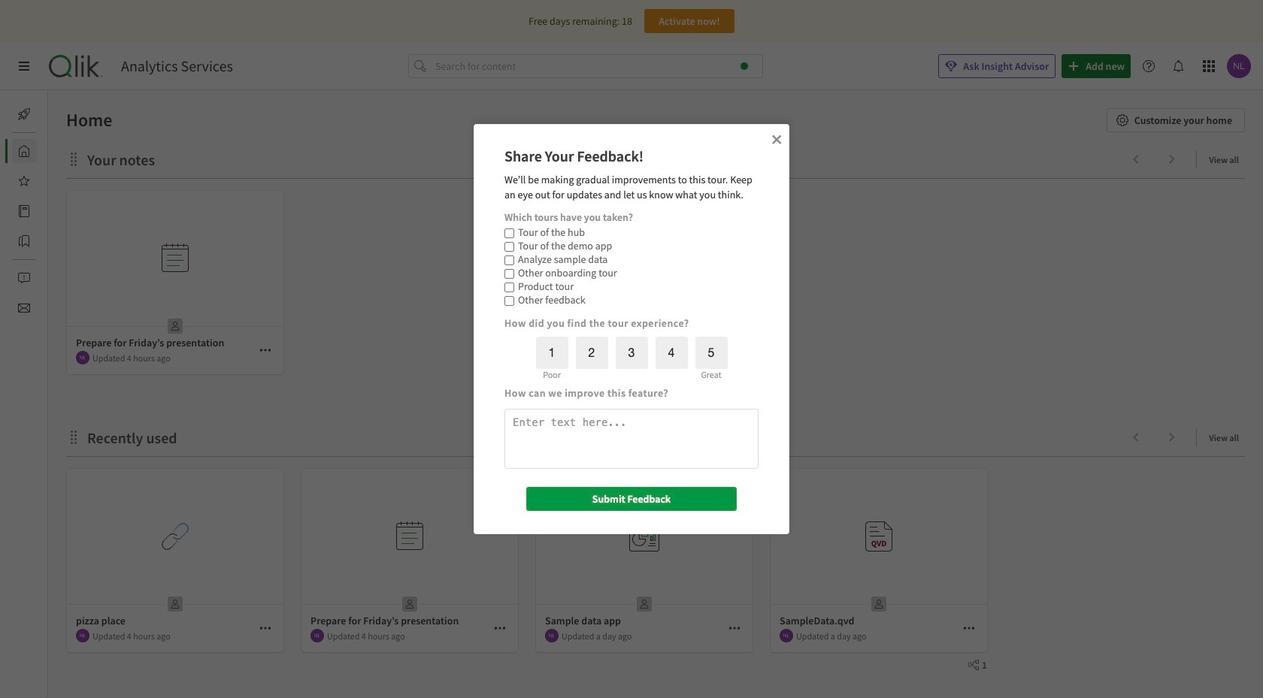 Task type: locate. For each thing, give the bounding box(es) containing it.
option group
[[532, 337, 728, 381]]

open sidebar menu image
[[18, 60, 30, 72]]

subscriptions image
[[18, 302, 30, 314]]

main content
[[42, 90, 1264, 699]]

Enter text here... text field
[[505, 409, 759, 469]]

getting started image
[[18, 108, 30, 120]]

dialog
[[474, 124, 790, 535]]

None checkbox
[[505, 296, 514, 306]]

noah lott image
[[76, 351, 90, 365], [311, 630, 324, 643], [545, 630, 559, 643], [780, 630, 793, 643]]

None checkbox
[[505, 228, 514, 238], [505, 242, 514, 252], [505, 255, 514, 265], [505, 269, 514, 279], [505, 283, 514, 292], [505, 228, 514, 238], [505, 242, 514, 252], [505, 255, 514, 265], [505, 269, 514, 279], [505, 283, 514, 292]]

noah lott element
[[76, 351, 90, 365], [76, 630, 90, 643], [311, 630, 324, 643], [545, 630, 559, 643], [780, 630, 793, 643]]

group
[[505, 225, 625, 307]]



Task type: describe. For each thing, give the bounding box(es) containing it.
home badge image
[[741, 62, 748, 70]]

favorites image
[[18, 175, 30, 187]]

alerts image
[[18, 272, 30, 284]]

catalog image
[[18, 205, 30, 217]]

navigation pane element
[[0, 96, 48, 326]]

move collection image
[[66, 152, 81, 167]]

noah lott image
[[76, 630, 90, 643]]

move collection image
[[66, 430, 81, 445]]

home image
[[18, 145, 30, 157]]

analytics services element
[[121, 57, 233, 75]]

collections image
[[18, 235, 30, 247]]



Task type: vqa. For each thing, say whether or not it's contained in the screenshot.
second Noah Lott image from right
yes



